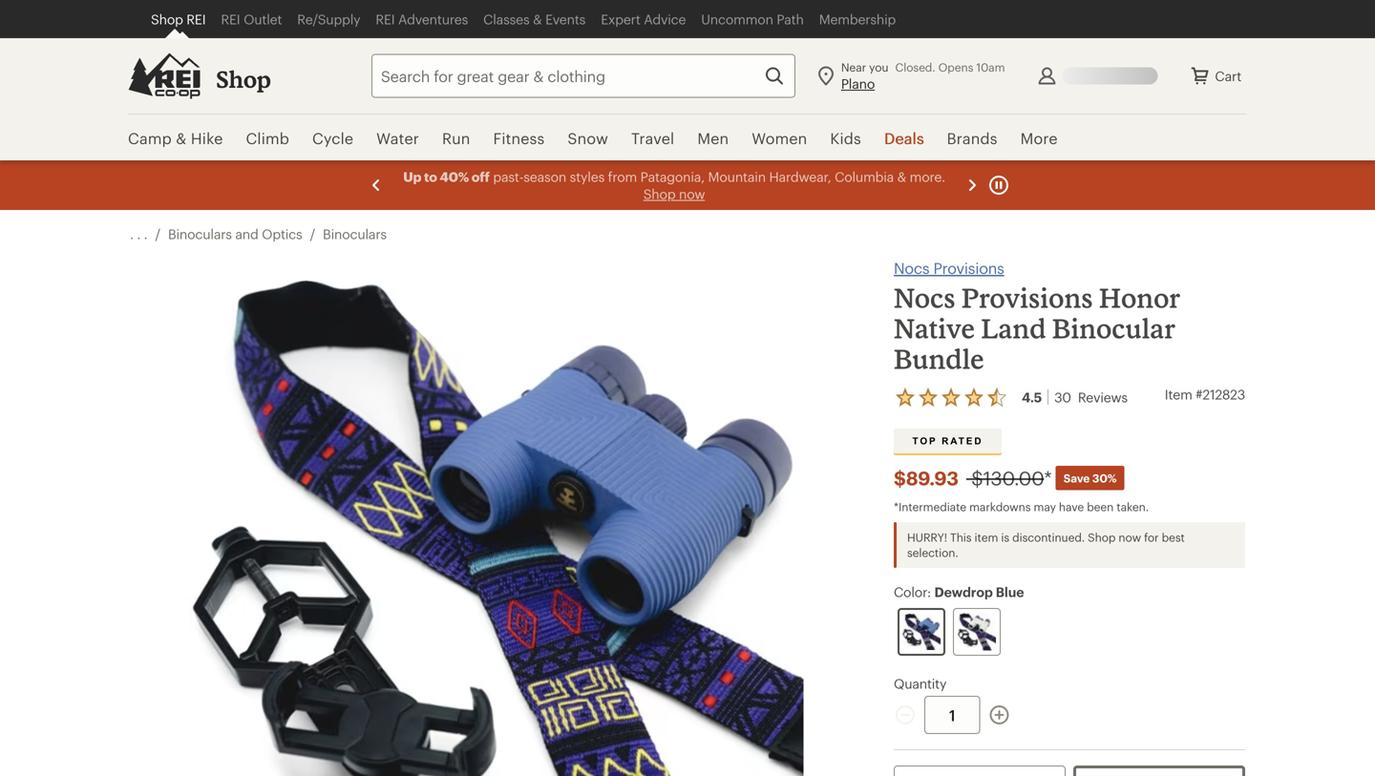 Task type: describe. For each thing, give the bounding box(es) containing it.
nocs provisions nocs provisions honor native land binocular bundle
[[894, 259, 1181, 375]]

uncommon path link
[[694, 0, 812, 38]]

adventures
[[398, 11, 468, 27]]

women button
[[741, 115, 819, 162]]

camp
[[128, 129, 172, 147]]

fitness
[[493, 129, 545, 147]]

and
[[235, 226, 259, 242]]

& for camp
[[176, 129, 187, 147]]

plano
[[906, 76, 940, 91]]

increment quantity image
[[988, 704, 1011, 727]]

membership
[[819, 11, 896, 27]]

honor
[[1100, 282, 1181, 314]]

snow button
[[556, 115, 620, 162]]

brands
[[947, 129, 998, 147]]

columbia
[[835, 169, 894, 184]]

run
[[442, 129, 471, 147]]

to
[[424, 169, 437, 184]]

sign
[[1120, 68, 1148, 84]]

save
[[1064, 471, 1090, 485]]

top
[[913, 436, 938, 447]]

past-
[[493, 169, 524, 184]]

hike
[[191, 129, 223, 147]]

pause banner message scrolling image
[[988, 174, 1011, 197]]

2 / from the left
[[310, 226, 315, 242]]

none search field inside shop banner
[[402, 54, 861, 98]]

now inside hurry! this item is discontinued. shop now for best selection.
[[1119, 531, 1142, 545]]

promotional messages marquee
[[0, 160, 1376, 210]]

*
[[1044, 467, 1052, 490]]

2 nocs from the top
[[894, 282, 956, 314]]

cycle
[[312, 129, 354, 147]]

rei co-op, go to rei.com home page link
[[128, 53, 201, 99]]

for
[[1145, 531, 1159, 545]]

shop inside hurry! this item is discontinued. shop now for best selection.
[[1088, 531, 1116, 545]]

blue
[[996, 585, 1025, 600]]

shop banner
[[0, 0, 1376, 162]]

may
[[1034, 500, 1056, 514]]

selection.
[[908, 546, 959, 560]]

classes & events link
[[476, 0, 593, 38]]

save 30%
[[1064, 471, 1117, 485]]

you
[[934, 60, 954, 74]]

cycle button
[[301, 115, 365, 162]]

shop down rei outlet
[[216, 65, 271, 93]]

travel button
[[620, 115, 686, 162]]

search image
[[828, 64, 851, 87]]

have
[[1059, 500, 1084, 514]]

10am
[[1042, 60, 1070, 74]]

binoculars link
[[323, 225, 387, 243]]

bundle
[[894, 343, 985, 375]]

$89.93
[[894, 467, 959, 490]]

nocs provisions link
[[894, 258, 1005, 279]]

dewdrop
[[935, 585, 993, 600]]

camp & hike
[[128, 129, 223, 147]]

native
[[894, 312, 975, 344]]

1 binoculars from the left
[[168, 226, 232, 242]]

none field inside shop banner
[[436, 54, 861, 98]]

more
[[1021, 129, 1058, 147]]

hardwear,
[[769, 169, 832, 184]]

expert advice link
[[593, 0, 694, 38]]

re/supply link
[[290, 0, 368, 38]]

classes & events
[[484, 11, 586, 27]]

mountain
[[708, 169, 766, 184]]

discontinued.
[[1013, 531, 1085, 545]]

cart link
[[1177, 53, 1253, 99]]

now inside up to 40% off past-season styles from patagonia, mountain hardwear, columbia & more. shop now
[[679, 186, 705, 202]]

30
[[1055, 390, 1072, 405]]

more.
[[910, 169, 946, 184]]

near
[[906, 60, 931, 74]]

rei inside shop rei link
[[187, 11, 206, 27]]

men
[[698, 129, 729, 147]]

item #212823
[[1165, 387, 1246, 402]]

shop rei
[[151, 11, 206, 27]]

rei adventures
[[376, 11, 468, 27]]

outlet
[[244, 11, 282, 27]]

optics
[[262, 226, 302, 242]]

fitness button
[[482, 115, 556, 162]]

shop rei link
[[143, 0, 213, 38]]

previous message image
[[365, 174, 388, 197]]

2 binoculars from the left
[[323, 226, 387, 242]]



Task type: vqa. For each thing, say whether or not it's contained in the screenshot.
#203789
no



Task type: locate. For each thing, give the bounding box(es) containing it.
patagonia,
[[641, 169, 705, 184]]

deals
[[884, 129, 924, 147]]

cart
[[1216, 68, 1242, 84]]

/
[[155, 226, 160, 242], [310, 226, 315, 242]]

top rated
[[913, 436, 983, 447]]

*intermediate markdowns may have been taken.
[[894, 500, 1149, 514]]

1 vertical spatial nocs
[[894, 282, 956, 314]]

2 rei from the left
[[221, 11, 240, 27]]

rei outlet
[[221, 11, 282, 27]]

& inside dropdown button
[[176, 129, 187, 147]]

nocs
[[894, 259, 930, 277], [894, 282, 956, 314]]

/ right optics
[[310, 226, 315, 242]]

expert advice
[[601, 11, 686, 27]]

None field
[[436, 54, 861, 98]]

shop up rei co-op, go to rei.com home page image
[[151, 11, 183, 27]]

3 . from the left
[[144, 226, 148, 242]]

&
[[533, 11, 542, 27], [176, 129, 187, 147], [898, 169, 907, 184]]

2 horizontal spatial rei
[[376, 11, 395, 27]]

1 vertical spatial &
[[176, 129, 187, 147]]

rei
[[187, 11, 206, 27], [221, 11, 240, 27], [376, 11, 395, 27]]

color: dewdrop pop image
[[958, 614, 996, 651]]

climb
[[246, 129, 289, 147]]

2 horizontal spatial .
[[144, 226, 148, 242]]

1 rei from the left
[[187, 11, 206, 27]]

rei for rei outlet
[[221, 11, 240, 27]]

hurry!
[[908, 531, 948, 545]]

is
[[1002, 531, 1010, 545]]

provisions up native
[[934, 259, 1005, 277]]

1 horizontal spatial rei
[[221, 11, 240, 27]]

& for classes
[[533, 11, 542, 27]]

0 horizontal spatial &
[[176, 129, 187, 147]]

climb button
[[235, 115, 301, 162]]

this
[[951, 531, 972, 545]]

uncommon
[[701, 11, 774, 27]]

shop inside up to 40% off past-season styles from patagonia, mountain hardwear, columbia & more. shop now
[[644, 186, 676, 202]]

in
[[1151, 68, 1162, 84]]

from
[[608, 169, 637, 184]]

& inside up to 40% off past-season styles from patagonia, mountain hardwear, columbia & more. shop now
[[898, 169, 907, 184]]

color: dewdrop blue
[[894, 585, 1025, 600]]

water button
[[365, 115, 431, 162]]

binoculars down previous message "icon"
[[323, 226, 387, 242]]

binoculars left and on the top of page
[[168, 226, 232, 242]]

None number field
[[925, 696, 981, 735]]

provisions
[[934, 259, 1005, 277], [962, 282, 1094, 314]]

shop
[[151, 11, 183, 27], [216, 65, 271, 93], [644, 186, 676, 202], [1088, 531, 1116, 545]]

item
[[1165, 387, 1193, 402]]

kids
[[831, 129, 862, 147]]

rei left adventures
[[376, 11, 395, 27]]

30 reviews
[[1055, 390, 1128, 405]]

0 horizontal spatial .
[[130, 226, 134, 242]]

color: dewdrop blue image
[[903, 614, 941, 651]]

0 vertical spatial nocs
[[894, 259, 930, 277]]

2 vertical spatial &
[[898, 169, 907, 184]]

0 vertical spatial provisions
[[934, 259, 1005, 277]]

rei outlet link
[[213, 0, 290, 38]]

2 . from the left
[[137, 226, 141, 242]]

1 . from the left
[[130, 226, 134, 242]]

1 vertical spatial now
[[1119, 531, 1142, 545]]

1 vertical spatial provisions
[[962, 282, 1094, 314]]

rei inside 'rei outlet' link
[[221, 11, 240, 27]]

classes
[[484, 11, 530, 27]]

& left events in the top left of the page
[[533, 11, 542, 27]]

decrement quantity image
[[894, 704, 917, 727]]

Search for great gear & clothing text field
[[436, 54, 861, 98]]

reviews
[[1078, 390, 1128, 405]]

off
[[472, 169, 490, 184]]

styles
[[570, 169, 605, 184]]

women
[[752, 129, 808, 147]]

hurry! this item is discontinued. shop now for best selection.
[[908, 531, 1185, 560]]

season
[[524, 169, 567, 184]]

0 vertical spatial now
[[679, 186, 705, 202]]

rei left rei outlet
[[187, 11, 206, 27]]

now down patagonia,
[[679, 186, 705, 202]]

sign in link
[[1086, 57, 1170, 95]]

travel
[[631, 129, 675, 147]]

sign in
[[1120, 68, 1162, 84]]

/ right . . . dropdown button
[[155, 226, 160, 242]]

2 horizontal spatial &
[[898, 169, 907, 184]]

brands button
[[936, 115, 1009, 162]]

events
[[546, 11, 586, 27]]

uncommon path
[[701, 11, 804, 27]]

1 horizontal spatial &
[[533, 11, 542, 27]]

rei left "outlet"
[[221, 11, 240, 27]]

40%
[[440, 169, 469, 184]]

shop link
[[216, 65, 271, 94]]

0 vertical spatial &
[[533, 11, 542, 27]]

up to 40% off past-season styles from patagonia, mountain hardwear, columbia & more. shop now
[[403, 169, 946, 202]]

item
[[975, 531, 999, 545]]

binocular
[[1053, 312, 1176, 344]]

1 horizontal spatial binoculars
[[323, 226, 387, 242]]

camp & hike button
[[128, 115, 235, 162]]

closed.
[[961, 60, 1001, 74]]

now left 'for'
[[1119, 531, 1142, 545]]

1 nocs from the top
[[894, 259, 930, 277]]

snow
[[568, 129, 609, 147]]

0 horizontal spatial binoculars
[[168, 226, 232, 242]]

expert
[[601, 11, 641, 27]]

1 / from the left
[[155, 226, 160, 242]]

shop down patagonia,
[[644, 186, 676, 202]]

4.5
[[1022, 390, 1042, 405]]

best
[[1162, 531, 1185, 545]]

binoculars and optics link
[[168, 225, 302, 243]]

more button
[[1009, 115, 1070, 162]]

next message image
[[961, 174, 984, 197]]

land
[[981, 312, 1047, 344]]

& left more.
[[898, 169, 907, 184]]

0 horizontal spatial now
[[679, 186, 705, 202]]

top rated button
[[894, 429, 1002, 454]]

1 horizontal spatial now
[[1119, 531, 1142, 545]]

$130.00
[[972, 467, 1044, 490]]

*intermediate
[[894, 500, 967, 514]]

provisions down nocs provisions link
[[962, 282, 1094, 314]]

rei co-op, go to rei.com home page image
[[128, 53, 201, 99]]

1 horizontal spatial /
[[310, 226, 315, 242]]

nocs down nocs provisions link
[[894, 282, 956, 314]]

markdowns
[[970, 500, 1031, 514]]

men button
[[686, 115, 741, 162]]

3 rei from the left
[[376, 11, 395, 27]]

rei inside rei adventures link
[[376, 11, 395, 27]]

taken.
[[1117, 500, 1149, 514]]

opens
[[1004, 60, 1039, 74]]

None search field
[[402, 54, 861, 98]]

30%
[[1093, 471, 1117, 485]]

deals button
[[873, 115, 936, 162]]

rated
[[942, 436, 983, 447]]

& left hike
[[176, 129, 187, 147]]

0 horizontal spatial rei
[[187, 11, 206, 27]]

rei adventures link
[[368, 0, 476, 38]]

. . . button
[[130, 225, 148, 243]]

1 horizontal spatial .
[[137, 226, 141, 242]]

rei for rei adventures
[[376, 11, 395, 27]]

near you closed. opens 10am plano
[[906, 60, 1070, 91]]

water
[[377, 129, 419, 147]]

quantity
[[894, 676, 947, 692]]

nocs up native
[[894, 259, 930, 277]]

run button
[[431, 115, 482, 162]]

$89.93 $130.00 *
[[894, 467, 1052, 490]]

kids button
[[819, 115, 873, 162]]

0 horizontal spatial /
[[155, 226, 160, 242]]

shop down been
[[1088, 531, 1116, 545]]

#212823
[[1196, 387, 1246, 402]]



